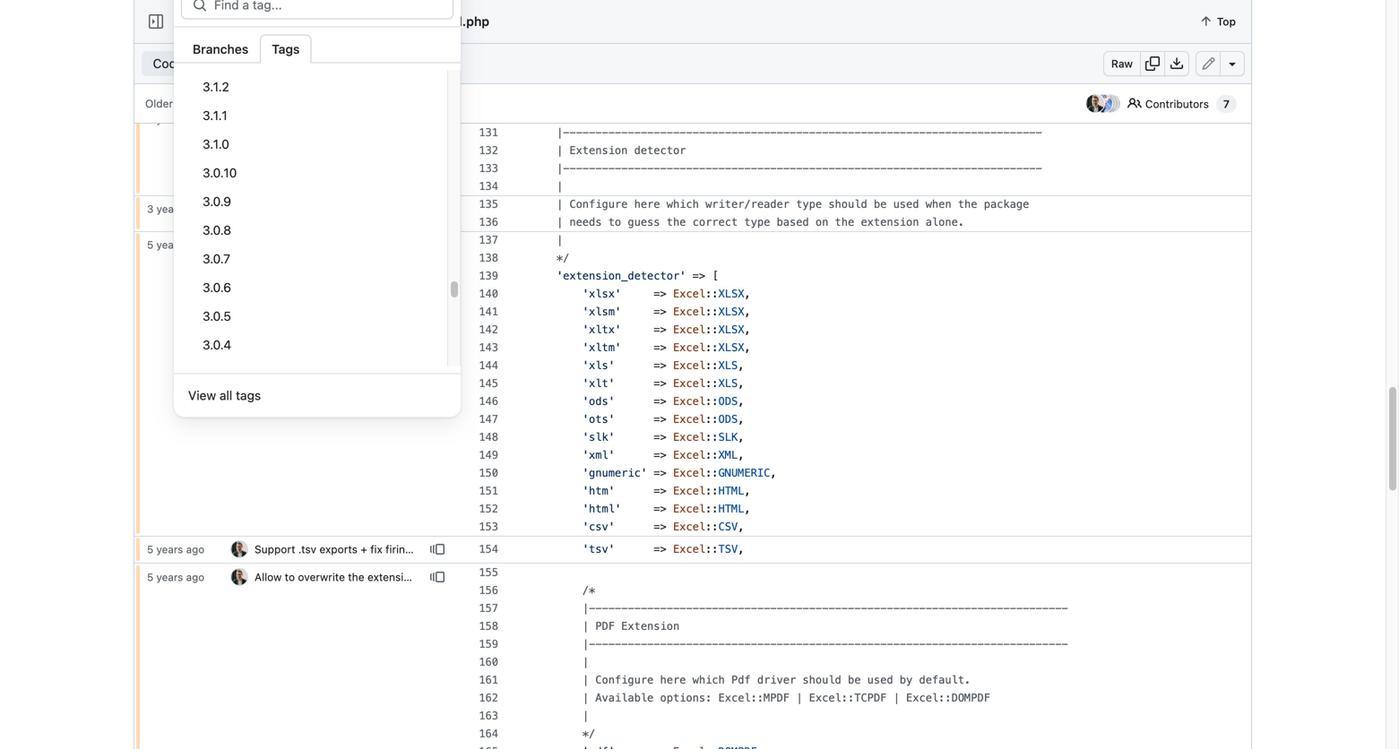 Task type: vqa. For each thing, say whether or not it's contained in the screenshot.


Task type: locate. For each thing, give the bounding box(es) containing it.
versions image
[[430, 542, 445, 557], [430, 570, 445, 584]]

allow down support
[[255, 571, 282, 584]]

which
[[667, 198, 699, 211], [693, 674, 725, 687]]

3 ago from the top
[[186, 203, 205, 215]]

allow for 155
[[255, 571, 282, 584]]

used
[[893, 198, 919, 211], [867, 674, 893, 687]]

here up "guess"
[[634, 198, 660, 211]]

'extension_detector'
[[557, 270, 686, 282]]

0 vertical spatial which
[[667, 198, 699, 211]]

0 vertical spatial */
[[557, 252, 570, 264]]

tab list
[[181, 35, 461, 63]]

0 vertical spatial detection
[[419, 113, 467, 125]]

1 vertical spatial allow
[[255, 238, 282, 251]]

which up options: at the bottom of the page
[[693, 674, 725, 687]]

3 5 years ago from the top
[[147, 238, 204, 251]]

years for 128
[[156, 77, 183, 90]]

1 vertical spatial be
[[848, 674, 861, 687]]

patrickbrouwers image
[[1086, 95, 1104, 112]]

blame prior to change a9e8adf, made on mar 7, 2018 tooltip
[[425, 107, 450, 195], [425, 232, 450, 536]]

to down support
[[285, 571, 295, 584]]

to left "guess"
[[608, 216, 621, 229]]

years for 130
[[156, 113, 183, 125]]

here inside /* |-------------------------------------------------------------------------- | pdf extension |-------------------------------------------------------------------------- | | configure here which pdf driver should be used by default. | available options: excel::mpdf | excel::tcpdf | excel::dompdf | */
[[660, 674, 686, 687]]

(+ for */
[[547, 238, 558, 251]]

4 ago from the top
[[186, 238, 204, 251]]

used inside /* |-------------------------------------------------------------------------- | pdf extension |-------------------------------------------------------------------------- | | configure here which pdf driver should be used by default. | available options: excel::mpdf | excel::tcpdf | excel::dompdf | */
[[867, 674, 893, 687]]

allow for 130
[[255, 113, 282, 125]]

configure up needs
[[570, 198, 628, 211]]

the down +
[[348, 571, 364, 584]]

4 years from the top
[[156, 238, 183, 251]]

1 vertical spatial detection
[[419, 238, 467, 251]]

3 detection from the top
[[419, 571, 467, 584]]

overwrite for 137
[[298, 238, 345, 251]]

overwrite
[[298, 113, 345, 125], [298, 238, 345, 251], [298, 571, 345, 584]]

(+ right 130
[[547, 113, 558, 125]]

setting
[[481, 77, 516, 90]]

file view element
[[141, 50, 257, 77]]

'xlt'
[[582, 377, 615, 390]]

versions image for detection
[[430, 570, 445, 584]]

/
[[377, 14, 380, 29], [424, 14, 427, 29]]

7
[[1223, 98, 1230, 110]]

14 :: from the top
[[706, 521, 718, 533]]

allow to overwrite the extension detection on config level (+ abiliti… for 130
[[255, 113, 597, 125]]

2 vertical spatial detection
[[419, 571, 467, 584]]

to up 3.0.6 link
[[285, 238, 295, 251]]

blame prior to change a9e8adf, made on mar 7, 2018 tooltip for 141
[[425, 232, 450, 536]]

2 allow from the top
[[255, 238, 282, 251]]

1 years from the top
[[156, 77, 183, 90]]

3 5 from the top
[[147, 238, 153, 251]]

configure inside | configure here which writer/reader type should be used when the package | needs to guess the correct type based on the extension alone.
[[570, 198, 628, 211]]

1 5 years ago from the top
[[147, 77, 204, 90]]

driver
[[757, 674, 796, 687]]

], for 125
[[531, 37, 595, 49]]

], right setting
[[531, 73, 570, 85]]

1 level from the top
[[521, 113, 544, 125]]

3
[[147, 203, 154, 215]]

level for /*
[[521, 571, 544, 584]]

versions image down support .tsv exports + fix firing the beforewriting event in queued e…
[[430, 570, 445, 584]]

*/ inside /* |-------------------------------------------------------------------------- | pdf extension |-------------------------------------------------------------------------- | | configure here which pdf driver should be used by default. | available options: excel::mpdf | excel::tcpdf | excel::dompdf | */
[[582, 728, 595, 740]]

tags button
[[260, 35, 311, 63]]

2 allow to overwrite the extension detection on config level (+ abiliti… from the top
[[255, 238, 597, 251]]

0 vertical spatial (+
[[547, 113, 558, 125]]

5 years ago for 137
[[147, 238, 204, 251]]

1 allow from the top
[[255, 113, 282, 125]]

12 :: from the top
[[706, 485, 718, 497]]

143
[[479, 342, 498, 354]]

| inside the | */ 'extension_detector' => [ 'xlsx' => excel :: xlsx , 'xlsm' => excel :: xlsx , 'xltx' => excel :: xlsx , 'xltm' => excel :: xlsx , 'xls' => excel :: xls , 'xlt' => excel :: xls , 'ods' => excel :: ods , 'ots' => excel :: ods , 'slk' => excel :: slk , 'xml' => excel :: xml , 'gnumeric' => excel :: gnumeric , 'htm' => excel :: html , 'html' => excel :: html , 'csv' => excel :: csv ,
[[557, 234, 563, 247]]

0 horizontal spatial /
[[377, 14, 380, 29]]

153
[[479, 521, 498, 533]]

1 vertical spatial which
[[693, 674, 725, 687]]

to for 130
[[285, 113, 295, 125]]

the up alone.
[[958, 198, 977, 211]]

xlsx
[[718, 288, 744, 300], [718, 306, 744, 318], [718, 324, 744, 336], [718, 342, 744, 354]]

0 vertical spatial be
[[874, 198, 887, 211]]

3 allow to overwrite the extension detection on config level (+ abiliti… from the top
[[255, 571, 597, 584]]

1 (+ from the top
[[547, 113, 558, 125]]

2 vertical spatial abiliti…
[[561, 571, 597, 584]]

124 125 126 127
[[479, 1, 498, 67]]

html up csv
[[718, 503, 744, 515]]

,
[[744, 288, 751, 300], [744, 306, 751, 318], [744, 324, 751, 336], [744, 342, 751, 354], [738, 359, 744, 372], [738, 377, 744, 390], [738, 395, 744, 408], [738, 413, 744, 426], [738, 431, 744, 444], [738, 449, 744, 462], [770, 467, 777, 480], [744, 485, 751, 497], [744, 503, 751, 515], [738, 521, 744, 533], [738, 543, 744, 556]]

abiliti… for /*
[[561, 571, 597, 584]]

2 vertical spatial allow to overwrite the extension detection on config level (+ abiliti…
[[255, 571, 597, 584]]

years for 155
[[156, 571, 183, 584]]

1 horizontal spatial /
[[424, 14, 427, 29]]

xls
[[718, 359, 738, 372], [718, 377, 738, 390]]

available
[[595, 692, 654, 705]]

config up "138"
[[486, 238, 518, 251]]

7afea1c button
[[174, 7, 285, 36]]

/ right 'config' 'link'
[[424, 14, 427, 29]]

default.
[[919, 674, 971, 687]]

1 vertical spatial overwrite
[[298, 238, 345, 251]]

1 allow to overwrite the extension detection on config level (+ abiliti… from the top
[[255, 113, 597, 125]]

side panel image
[[149, 14, 163, 29]]

by
[[900, 674, 913, 687]]

blame prior to change a9e8adf, made on mar 7, 2018 tooltip left 132
[[425, 107, 450, 195]]

5 5 years ago from the top
[[147, 571, 204, 584]]

type
[[796, 198, 822, 211], [744, 216, 770, 229]]

allow to overwrite the extension detection on config level (+ abiliti… link down support .tsv exports + fix firing the beforewriting event in queued e…
[[255, 571, 597, 584]]

allow to overwrite the extension detection on config level (+ abiliti… down support .tsv exports + fix firing the beforewriting event in queued e…
[[255, 571, 597, 584]]

3 (+ from the top
[[547, 571, 558, 584]]

1 vertical spatial type
[[744, 216, 770, 229]]

1 vertical spatial */
[[582, 728, 595, 740]]

], right 126 on the left of page
[[531, 37, 595, 49]]

0 vertical spatial used
[[893, 198, 919, 211]]

'slk'
[[582, 431, 615, 444]]

145
[[479, 377, 498, 390]]

5 for 128
[[147, 77, 153, 90]]

2 ods from the top
[[718, 413, 738, 426]]

(+ down queued
[[547, 571, 558, 584]]

raw
[[1111, 57, 1133, 70]]

level right 137
[[521, 238, 544, 251]]

0 vertical spatial type
[[796, 198, 822, 211]]

the down row
[[348, 113, 364, 125]]

needs
[[570, 216, 602, 229]]

excel
[[341, 14, 373, 29], [673, 288, 706, 300], [673, 306, 706, 318], [673, 324, 706, 336], [673, 342, 706, 354], [673, 359, 706, 372], [673, 377, 706, 390], [673, 395, 706, 408], [673, 413, 706, 426], [673, 431, 706, 444], [673, 449, 706, 462], [673, 467, 706, 480], [673, 485, 706, 497], [673, 503, 706, 515], [673, 521, 706, 533], [673, 543, 706, 556]]

8 :: from the top
[[706, 413, 718, 426]]

3 abiliti… from the top
[[561, 571, 597, 584]]

on inside | configure here which writer/reader type should be used when the package | needs to guess the correct type based on the extension alone.
[[816, 216, 829, 229]]

ago for 128
[[186, 77, 204, 90]]

used left by
[[867, 674, 893, 687]]

=>
[[693, 270, 706, 282], [654, 288, 667, 300], [654, 306, 667, 318], [654, 324, 667, 336], [654, 342, 667, 354], [654, 359, 667, 372], [654, 377, 667, 390], [654, 395, 667, 408], [654, 413, 667, 426], [654, 431, 667, 444], [654, 449, 667, 462], [654, 467, 667, 480], [654, 485, 667, 497], [654, 503, 667, 515], [654, 521, 667, 533], [654, 543, 667, 556]]

should inside | configure here which writer/reader type should be used when the package | needs to guess the correct type based on the extension alone.
[[829, 198, 867, 211]]

9.01
[[406, 57, 432, 70]]

2 level from the top
[[521, 238, 544, 251]]

3.0.4 link
[[181, 331, 440, 359]]

],
[[531, 37, 595, 49], [531, 73, 570, 85]]

edit file image
[[1202, 56, 1216, 71]]

2 overwrite from the top
[[298, 238, 345, 251]]

1 vertical spatial allow to overwrite the extension detection on config level (+ abiliti… link
[[255, 238, 597, 251]]

160
[[479, 656, 498, 669]]

1 vertical spatial ods
[[718, 413, 738, 426]]

excel::tcpdf
[[809, 692, 887, 705]]

(+ right 137
[[547, 238, 558, 251]]

to for 137
[[285, 238, 295, 251]]

156
[[479, 584, 498, 597]]

configure up 'available' in the bottom of the page
[[595, 674, 654, 687]]

4 xlsx from the top
[[718, 342, 744, 354]]

0 vertical spatial configure
[[570, 198, 628, 211]]

config up 156
[[486, 571, 518, 584]]

3.1.0 link
[[181, 130, 440, 159]]

*/ down 'available' in the bottom of the page
[[582, 728, 595, 740]]

tsv
[[718, 543, 738, 556]]

allow to overwrite the extension detection on config level (+ abiliti… link down blame prior to change cae88c0, made on oct 1, 2018 tooltip
[[255, 113, 597, 125]]

0 vertical spatial html
[[718, 485, 744, 497]]

127
[[479, 55, 498, 67]]

1 horizontal spatial be
[[874, 198, 887, 211]]

config for 155
[[486, 571, 518, 584]]

1 5 from the top
[[147, 77, 153, 90]]

0 vertical spatial level
[[521, 113, 544, 125]]

overwrite down '.tsv'
[[298, 571, 345, 584]]

on for |--------------------------------------------------------------------------
[[470, 113, 483, 125]]

0 vertical spatial allow
[[255, 113, 282, 125]]

pdf
[[595, 620, 615, 633]]

1 overwrite from the top
[[298, 113, 345, 125]]

be inside | configure here which writer/reader type should be used when the package | needs to guess the correct type based on the extension alone.
[[874, 198, 887, 211]]

detection down support .tsv exports + fix firing the beforewriting event in queued e…
[[419, 571, 467, 584]]

1 vertical spatial extension
[[621, 620, 680, 633]]

to up 3.1.0 link
[[285, 113, 295, 125]]

2 versions image from the top
[[430, 570, 445, 584]]

1 vertical spatial ],
[[531, 73, 570, 85]]

extension inside | configure here which writer/reader type should be used when the package | needs to guess the correct type based on the extension alone.
[[861, 216, 919, 229]]

extension inside /* |-------------------------------------------------------------------------- | pdf extension |-------------------------------------------------------------------------- | | configure here which pdf driver should be used by default. | available options: excel::mpdf | excel::tcpdf | excel::dompdf | */
[[621, 620, 680, 633]]

0 horizontal spatial be
[[848, 674, 861, 687]]

], for 129
[[531, 73, 570, 85]]

140
[[479, 288, 498, 300]]

on up '131' at top
[[470, 113, 483, 125]]

2 ago from the top
[[186, 113, 204, 125]]

0 vertical spatial xls
[[718, 359, 738, 372]]

allow for 137
[[255, 238, 282, 251]]

1 vertical spatial xls
[[718, 377, 738, 390]]

141
[[479, 306, 498, 318]]

allow to overwrite the extension detection on config level (+ abiliti… down blame prior to change cae88c0, made on oct 1, 2018 tooltip
[[255, 113, 597, 125]]

130 131 132 133 134
[[479, 108, 498, 193]]

5 years from the top
[[156, 543, 183, 556]]

overwrite up 3.1.0 link
[[298, 113, 345, 125]]

6 ago from the top
[[186, 571, 204, 584]]

2 vertical spatial allow
[[255, 571, 282, 584]]

|- down 'pdf'
[[582, 638, 595, 651]]

blame button
[[197, 50, 257, 77]]

1 vertical spatial level
[[521, 238, 544, 251]]

1 vertical spatial here
[[660, 674, 686, 687]]

137
[[479, 234, 498, 247]]

versions image right the firing
[[430, 542, 445, 557]]

config
[[384, 14, 420, 29], [446, 77, 478, 90], [486, 113, 518, 125], [486, 238, 518, 251], [486, 571, 518, 584]]

2 allow to overwrite the extension detection on config level (+ abiliti… link from the top
[[255, 238, 597, 251]]

versions image for firing
[[430, 542, 445, 557]]

1 vertical spatial versions image
[[430, 570, 445, 584]]

3 allow to overwrite the extension detection on config level (+ abiliti… link from the top
[[255, 571, 597, 584]]

0 vertical spatial ],
[[531, 37, 595, 49]]

0 vertical spatial allow to overwrite the extension detection on config level (+ abiliti…
[[255, 113, 597, 125]]

155
[[479, 567, 498, 579]]

*/ down needs
[[557, 252, 570, 264]]

detection down blame prior to change 7afea1c, made on jul 23, 2020 tooltip on the left of the page
[[419, 238, 467, 251]]

2 ], from the top
[[531, 73, 570, 85]]

0 vertical spatial extension
[[570, 144, 628, 157]]

1 horizontal spatial */
[[582, 728, 595, 740]]

15 :: from the top
[[706, 543, 718, 556]]

0 vertical spatial allow to overwrite the extension detection on config level (+ abiliti… link
[[255, 113, 597, 125]]

132
[[479, 144, 498, 157]]

allow to overwrite the extension detection on config level (+ abiliti… link down blame prior to change 7afea1c, made on jul 23, 2020 tooltip on the left of the page
[[255, 238, 597, 251]]

as
[[432, 77, 443, 90]]

3 allow from the top
[[255, 571, 282, 584]]

extension right 'pdf'
[[621, 620, 680, 633]]

on up "138"
[[470, 238, 483, 251]]

to
[[285, 113, 295, 125], [608, 216, 621, 229], [285, 238, 295, 251], [285, 571, 295, 584]]

raw link
[[1103, 51, 1141, 76]]

tab list containing branches
[[181, 35, 461, 63]]

configure
[[570, 198, 628, 211], [595, 674, 654, 687]]

0 vertical spatial abiliti…
[[561, 113, 597, 125]]

1 vertical spatial allow to overwrite the extension detection on config level (+ abiliti…
[[255, 238, 597, 251]]

2 xls from the top
[[718, 377, 738, 390]]

allow to overwrite the extension detection on config level (+ abiliti… down blame prior to change 7afea1c, made on jul 23, 2020 tooltip on the left of the page
[[255, 238, 597, 251]]

1 vertical spatial (+
[[547, 238, 558, 251]]

ago for 135
[[186, 203, 205, 215]]

2 vertical spatial allow to overwrite the extension detection on config level (+ abiliti… link
[[255, 571, 597, 584]]

be up excel::tcpdf on the right
[[848, 674, 861, 687]]

laravel-
[[292, 14, 341, 29]]

be inside /* |-------------------------------------------------------------------------- | pdf extension |-------------------------------------------------------------------------- | | configure here which pdf driver should be used by default. | available options: excel::mpdf | excel::tcpdf | excel::dompdf | */
[[848, 674, 861, 687]]

loc)
[[361, 57, 387, 70]]

extension left detector
[[570, 144, 628, 157]]

on right based
[[816, 216, 829, 229]]

the right based
[[835, 216, 854, 229]]

'gnumeric'
[[582, 467, 647, 480]]

3 level from the top
[[521, 571, 544, 584]]

1 html from the top
[[718, 485, 744, 497]]

html down gnumeric
[[718, 485, 744, 497]]

0 vertical spatial versions image
[[430, 542, 445, 557]]

2 years from the top
[[156, 113, 183, 125]]

2 vertical spatial overwrite
[[298, 571, 345, 584]]

blame prior to change 1c1ccdc, made on jul 23, 2020 tooltip
[[425, 0, 450, 70]]

158
[[479, 620, 498, 633]]

/ left 'config' 'link'
[[377, 14, 380, 29]]

5 ago from the top
[[186, 543, 204, 556]]

detection down blame prior to change cae88c0, made on oct 1, 2018 tooltip
[[419, 113, 467, 125]]

used left the when
[[893, 198, 919, 211]]

0 horizontal spatial */
[[557, 252, 570, 264]]

5 years ago for 130
[[147, 113, 204, 125]]

allow down the add
[[255, 113, 282, 125]]

allow to overwrite the extension detection on config level (+ abiliti… for 155
[[255, 571, 597, 584]]

2 5 years ago from the top
[[147, 113, 204, 125]]

level down in
[[521, 571, 544, 584]]

'xlsx'
[[582, 288, 621, 300]]

correct
[[693, 216, 738, 229]]

255
[[264, 57, 283, 70]]

blame
[[208, 56, 246, 71]]

kb
[[438, 57, 451, 70]]

1 ago from the top
[[186, 77, 204, 90]]

147
[[479, 413, 498, 426]]

type down writer/reader
[[744, 216, 770, 229]]

1 vertical spatial configure
[[595, 674, 654, 687]]

1 versions image from the top
[[430, 542, 445, 557]]

sc 9kayk9 0 image
[[1127, 96, 1142, 111]]

1 vertical spatial used
[[867, 674, 893, 687]]

code
[[153, 56, 184, 71]]

abiliti… for |--------------------------------------------------------------------------
[[561, 113, 597, 125]]

level right 130
[[521, 113, 544, 125]]

0 vertical spatial here
[[634, 198, 660, 211]]

overwrite down '3.0.9' link
[[298, 238, 345, 251]]

1 vertical spatial html
[[718, 503, 744, 515]]

7afea1c
[[207, 14, 251, 29]]

here up options: at the bottom of the page
[[660, 674, 686, 687]]

slk
[[718, 431, 738, 444]]

3.1.1 link
[[181, 101, 440, 130]]

*/ inside the | */ 'extension_detector' => [ 'xlsx' => excel :: xlsx , 'xlsm' => excel :: xlsx , 'xltx' => excel :: xlsx , 'xltm' => excel :: xlsx , 'xls' => excel :: xls , 'xlt' => excel :: xls , 'ods' => excel :: ods , 'ots' => excel :: ods , 'slk' => excel :: slk , 'xml' => excel :: xml , 'gnumeric' => excel :: gnumeric , 'htm' => excel :: html , 'html' => excel :: html , 'csv' => excel :: csv ,
[[557, 252, 570, 264]]

3 years from the top
[[157, 203, 183, 215]]

2 vertical spatial level
[[521, 571, 544, 584]]

allow to overwrite the extension detection on config level (+ abiliti…
[[255, 113, 597, 125], [255, 238, 597, 251], [255, 571, 597, 584]]

1 vertical spatial abiliti…
[[561, 238, 597, 251]]

0 vertical spatial ods
[[718, 395, 738, 408]]

which up "correct"
[[667, 198, 699, 211]]

blame prior to change a9e8adf, made on mar 7, 2018 tooltip left 137 138 139 140 141 142 143 144 145 146 147 148 149 150 151 152 153
[[425, 232, 450, 536]]

3.1.1
[[203, 108, 227, 123]]

allow up 3.0.6 link
[[255, 238, 282, 251]]

5 for 155
[[147, 571, 153, 584]]

1 vertical spatial should
[[803, 674, 841, 687]]

2 abiliti… from the top
[[561, 238, 597, 251]]

ago for 137
[[186, 238, 204, 251]]

0 vertical spatial overwrite
[[298, 113, 345, 125]]

2 / from the left
[[424, 14, 427, 29]]

should inside /* |-------------------------------------------------------------------------- | pdf extension |-------------------------------------------------------------------------- | | configure here which pdf driver should be used by default. | available options: excel::mpdf | excel::tcpdf | excel::dompdf | */
[[803, 674, 841, 687]]

2 xlsx from the top
[[718, 306, 744, 318]]

0 vertical spatial blame prior to change a9e8adf, made on mar 7, 2018 tooltip
[[425, 107, 450, 195]]

1 abiliti… from the top
[[561, 113, 597, 125]]

2 vertical spatial (+
[[547, 571, 558, 584]]

type up based
[[796, 198, 822, 211]]

1 detection from the top
[[419, 113, 467, 125]]

6 years from the top
[[156, 571, 183, 584]]

5 5 from the top
[[147, 571, 153, 584]]

2 5 from the top
[[147, 113, 153, 125]]

on up 156
[[470, 571, 483, 584]]

ods
[[718, 395, 738, 408], [718, 413, 738, 426]]

copy raw content image
[[1146, 56, 1160, 71]]

1 ], from the top
[[531, 37, 595, 49]]

0 vertical spatial should
[[829, 198, 867, 211]]

164
[[479, 728, 498, 740]]

11 :: from the top
[[706, 467, 718, 480]]

should up excel::tcpdf on the right
[[803, 674, 841, 687]]

2 blame prior to change a9e8adf, made on mar 7, 2018 tooltip from the top
[[425, 232, 450, 536]]

detection for 155
[[419, 571, 467, 584]]

2 (+ from the top
[[547, 238, 558, 251]]

146
[[479, 395, 498, 408]]

ago
[[186, 77, 204, 90], [186, 113, 204, 125], [186, 203, 205, 215], [186, 238, 204, 251], [186, 543, 204, 556], [186, 571, 204, 584]]

heading
[[316, 77, 357, 90]]

139
[[479, 270, 498, 282]]

should down the |-------------------------------------------------------------------------- | extension detector |-------------------------------------------------------------------------- |
[[829, 198, 867, 211]]

be left the when
[[874, 198, 887, 211]]

allow to overwrite the extension detection on config level (+ abiliti… link for 155
[[255, 571, 597, 584]]

config up '131' at top
[[486, 113, 518, 125]]

1 allow to overwrite the extension detection on config level (+ abiliti… link from the top
[[255, 113, 597, 125]]

129
[[479, 91, 498, 103]]

1 vertical spatial blame prior to change a9e8adf, made on mar 7, 2018 tooltip
[[425, 232, 450, 536]]

3.0.6 link
[[181, 273, 440, 302]]

3 years ago
[[147, 203, 205, 215]]

add
[[255, 77, 275, 90]]

1 blame prior to change a9e8adf, made on mar 7, 2018 tooltip from the top
[[425, 107, 450, 195]]

3 overwrite from the top
[[298, 571, 345, 584]]

2 detection from the top
[[419, 238, 467, 251]]



Task type: describe. For each thing, give the bounding box(es) containing it.
configure inside /* |-------------------------------------------------------------------------- | pdf extension |-------------------------------------------------------------------------- | | configure here which pdf driver should be used by default. | available options: excel::mpdf | excel::tcpdf | excel::dompdf | */
[[595, 674, 654, 687]]

lines
[[290, 57, 322, 70]]

years for 137
[[156, 238, 183, 251]]

(+ for /*
[[547, 571, 558, 584]]

5 for 137
[[147, 238, 153, 251]]

the down '3.0.9' link
[[348, 238, 364, 251]]

abiliti… for */
[[561, 238, 597, 251]]

blame prior to change 7afea1c, made on jul 23, 2020 tooltip
[[425, 196, 450, 231]]

more edit options image
[[1225, 56, 1240, 71]]

|- right '131' at top
[[557, 126, 570, 139]]

133
[[479, 162, 498, 175]]

exports
[[319, 543, 358, 556]]

laravel-excel / config / excel.php
[[292, 14, 489, 29]]

124
[[479, 1, 498, 13]]

135 136
[[479, 198, 498, 229]]

134
[[479, 180, 498, 193]]

3 :: from the top
[[706, 324, 718, 336]]

package
[[984, 198, 1029, 211]]

(+ for |--------------------------------------------------------------------------
[[547, 113, 558, 125]]

allow to overwrite the extension detection on config level (+ abiliti… for 137
[[255, 238, 597, 251]]

7 :: from the top
[[706, 395, 718, 408]]

used inside | configure here which writer/reader type should be used when the package | needs to guess the correct type based on the extension alone.
[[893, 198, 919, 211]]

search image
[[193, 0, 207, 12]]

135
[[479, 198, 498, 211]]

beforewriting
[[434, 543, 503, 556]]

add default heading row formatter as config setting
[[255, 77, 516, 90]]

13 :: from the top
[[706, 503, 718, 515]]

writer/reader
[[705, 198, 790, 211]]

extension for 130
[[367, 113, 416, 125]]

3 xlsx from the top
[[718, 324, 744, 336]]

tags
[[236, 388, 261, 403]]

ago for 155
[[186, 571, 204, 584]]

fix
[[370, 543, 383, 556]]

older
[[145, 97, 173, 110]]

1 :: from the top
[[706, 288, 718, 300]]

3.0.10
[[203, 165, 237, 180]]

excel.php
[[431, 14, 489, 29]]

config for 130
[[486, 113, 518, 125]]

you must be on a branch to make or propose changes to this file tooltip
[[1196, 51, 1221, 76]]

based
[[777, 216, 809, 229]]

level for |--------------------------------------------------------------------------
[[521, 113, 544, 125]]

|-------------------------------------------------------------------------- | extension detector |-------------------------------------------------------------------------- |
[[531, 126, 1042, 193]]

126
[[479, 37, 498, 49]]

'ots'
[[582, 413, 615, 426]]

3.0.6
[[203, 280, 231, 295]]

extension for 155
[[367, 571, 416, 584]]

|- down "/*"
[[582, 602, 595, 615]]

the right the firing
[[415, 543, 431, 556]]

download raw content image
[[1170, 56, 1184, 71]]

branches button
[[181, 35, 260, 63]]

add default heading row formatter as config setting link
[[255, 77, 516, 90]]

142
[[479, 324, 498, 336]]

allow to overwrite the extension detection on config level (+ abiliti… link for 137
[[255, 238, 597, 251]]

1 xls from the top
[[718, 359, 738, 372]]

(235
[[328, 57, 354, 70]]

extension inside the |-------------------------------------------------------------------------- | extension detector |-------------------------------------------------------------------------- |
[[570, 144, 628, 157]]

'csv'
[[582, 521, 615, 533]]

/* |-------------------------------------------------------------------------- | pdf extension |-------------------------------------------------------------------------- | | configure here which pdf driver should be used by default. | available options: excel::mpdf | excel::tcpdf | excel::dompdf | */
[[531, 584, 1068, 740]]

alone.
[[926, 216, 965, 229]]

6 :: from the top
[[706, 377, 718, 390]]

options:
[[660, 692, 712, 705]]

'tsv' => excel :: tsv ,
[[582, 543, 744, 556]]

| */ 'extension_detector' => [ 'xlsx' => excel :: xlsx , 'xlsm' => excel :: xlsx , 'xltx' => excel :: xlsx , 'xltm' => excel :: xlsx , 'xls' => excel :: xls , 'xlt' => excel :: xls , 'ods' => excel :: ods , 'ots' => excel :: ods , 'slk' => excel :: slk , 'xml' => excel :: xml , 'gnumeric' => excel :: gnumeric , 'htm' => excel :: html , 'html' => excel :: html , 'csv' => excel :: csv ,
[[531, 234, 777, 533]]

blame prior to change cae88c0, made on oct 1, 2018 tooltip
[[425, 71, 450, 106]]

excel::mpdf
[[718, 692, 790, 705]]

163
[[479, 710, 498, 722]]

overwrite for 155
[[298, 571, 345, 584]]

when
[[926, 198, 952, 211]]

5 years ago for 128
[[147, 77, 204, 90]]

3.0.10 link
[[181, 159, 440, 187]]

on for */
[[470, 238, 483, 251]]

which inside /* |-------------------------------------------------------------------------- | pdf extension |-------------------------------------------------------------------------- | | configure here which pdf driver should be used by default. | available options: excel::mpdf | excel::tcpdf | excel::dompdf | */
[[693, 674, 725, 687]]

|- up needs
[[557, 162, 570, 175]]

5 for 130
[[147, 113, 153, 125]]

the right "guess"
[[667, 216, 686, 229]]

config for 137
[[486, 238, 518, 251]]

view all tags
[[188, 388, 261, 403]]

'xltm'
[[582, 342, 621, 354]]

1 horizontal spatial type
[[796, 198, 822, 211]]

128
[[479, 73, 498, 85]]

here inside | configure here which writer/reader type should be used when the package | needs to guess the correct type based on the extension alone.
[[634, 198, 660, 211]]

5 years ago for 155
[[147, 571, 204, 584]]

which inside | configure here which writer/reader type should be used when the package | needs to guess the correct type based on the extension alone.
[[667, 198, 699, 211]]

excel::dompdf
[[906, 692, 990, 705]]

top button
[[1191, 9, 1244, 34]]

1 ods from the top
[[718, 395, 738, 408]]

3.0.9
[[203, 194, 231, 209]]

137 138 139 140 141 142 143 144 145 146 147 148 149 150 151 152 153
[[479, 234, 498, 533]]

overwrite for 130
[[298, 113, 345, 125]]

4 5 years ago from the top
[[147, 543, 204, 556]]

ago for 130
[[186, 113, 204, 125]]

3.0.9 link
[[181, 187, 440, 216]]

5 :: from the top
[[706, 359, 718, 372]]

detection for 137
[[419, 238, 467, 251]]

detector
[[634, 144, 686, 157]]

2 :: from the top
[[706, 306, 718, 318]]

level for */
[[521, 238, 544, 251]]

3.0.5
[[203, 309, 231, 324]]

3.0.7
[[203, 251, 230, 266]]

255 lines (235 loc) · 9.01 kb
[[264, 57, 451, 70]]

config left blame prior to change 1c1ccdc, made on jul 23, 2020 tooltip
[[384, 14, 420, 29]]

3.1.2
[[203, 79, 229, 94]]

10 :: from the top
[[706, 449, 718, 462]]

155 156 157 158 159 160 161 162 163 164
[[479, 567, 498, 740]]

formatter
[[381, 77, 429, 90]]

queued
[[549, 543, 589, 556]]

2 html from the top
[[718, 503, 744, 515]]

148
[[479, 431, 498, 444]]

blame prior to change a9e8adf, made on mar 7, 2018 tooltip for 134
[[425, 107, 450, 195]]

tag image
[[186, 14, 200, 29]]

allow to overwrite the extension detection on config level (+ abiliti… link for 130
[[255, 113, 597, 125]]

detection for 130
[[419, 113, 467, 125]]

1 xlsx from the top
[[718, 288, 744, 300]]

to for 155
[[285, 571, 295, 584]]

4 :: from the top
[[706, 342, 718, 354]]

to inside | configure here which writer/reader type should be used when the package | needs to guess the correct type based on the extension alone.
[[608, 216, 621, 229]]

years for 135
[[157, 203, 183, 215]]

default
[[278, 77, 313, 90]]

154
[[479, 543, 498, 556]]

e…
[[592, 543, 607, 556]]

·
[[393, 57, 400, 70]]

[
[[712, 270, 718, 282]]

0 horizontal spatial type
[[744, 216, 770, 229]]

Find a tag... text field
[[214, 0, 453, 18]]

on for /*
[[470, 571, 483, 584]]

1 / from the left
[[377, 14, 380, 29]]

csv
[[718, 521, 738, 533]]

extension for 137
[[367, 238, 416, 251]]

9 :: from the top
[[706, 431, 718, 444]]

+
[[361, 543, 367, 556]]

138
[[479, 252, 498, 264]]

3.1.2 link
[[181, 73, 440, 101]]

config right as at the left of the page
[[446, 77, 478, 90]]

'ods'
[[582, 395, 615, 408]]

4 5 from the top
[[147, 543, 153, 556]]

152
[[479, 503, 498, 515]]

149
[[479, 449, 498, 462]]

3.0.5 link
[[181, 302, 440, 331]]

159
[[479, 638, 498, 651]]

view
[[188, 388, 216, 403]]

3.0.4
[[203, 337, 231, 352]]

3.0.7 link
[[181, 245, 440, 273]]



